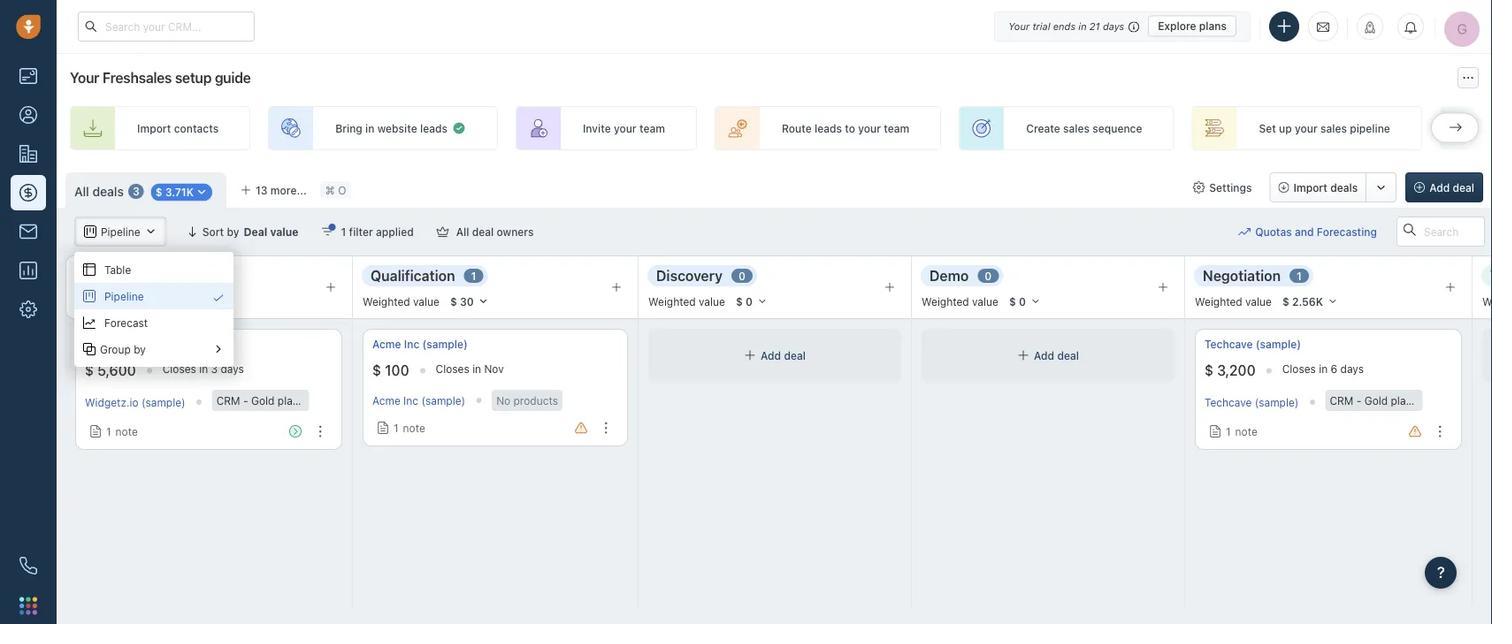 Task type: locate. For each thing, give the bounding box(es) containing it.
container_wx8msf4aqz5i3rn1 image right by
[[212, 343, 225, 356]]

group by
[[100, 343, 146, 356]]

container_wx8msf4aqz5i3rn1 image for forecast
[[83, 317, 96, 329]]

container_wx8msf4aqz5i3rn1 image left table on the top left
[[83, 264, 96, 276]]

freshworks switcher image
[[19, 598, 37, 615]]

group by menu item
[[74, 336, 234, 363]]

container_wx8msf4aqz5i3rn1 image inside group by menu item
[[212, 343, 225, 356]]

explore plans
[[1159, 20, 1227, 32]]

container_wx8msf4aqz5i3rn1 image
[[83, 264, 96, 276], [83, 290, 96, 303], [212, 292, 225, 304], [83, 317, 96, 329], [212, 343, 225, 356]]

menu
[[74, 252, 234, 367]]

container_wx8msf4aqz5i3rn1 image
[[83, 343, 96, 356]]

container_wx8msf4aqz5i3rn1 image up container_wx8msf4aqz5i3rn1 image
[[83, 317, 96, 329]]

group
[[100, 343, 131, 356]]

container_wx8msf4aqz5i3rn1 image left pipeline
[[83, 290, 96, 303]]



Task type: describe. For each thing, give the bounding box(es) containing it.
Search your CRM... text field
[[78, 12, 255, 42]]

menu containing table
[[74, 252, 234, 367]]

forecast
[[104, 317, 148, 329]]

by
[[134, 343, 146, 356]]

explore plans link
[[1149, 15, 1237, 37]]

send email image
[[1318, 19, 1330, 34]]

container_wx8msf4aqz5i3rn1 image up group by menu item
[[212, 292, 225, 304]]

container_wx8msf4aqz5i3rn1 image for table
[[83, 264, 96, 276]]

explore
[[1159, 20, 1197, 32]]

plans
[[1200, 20, 1227, 32]]

container_wx8msf4aqz5i3rn1 image for pipeline
[[83, 290, 96, 303]]

shade muted image
[[1125, 19, 1140, 33]]

phone image
[[11, 549, 46, 584]]

pipeline
[[104, 290, 144, 303]]

table
[[104, 264, 131, 276]]



Task type: vqa. For each thing, say whether or not it's contained in the screenshot.
leftmost information
no



